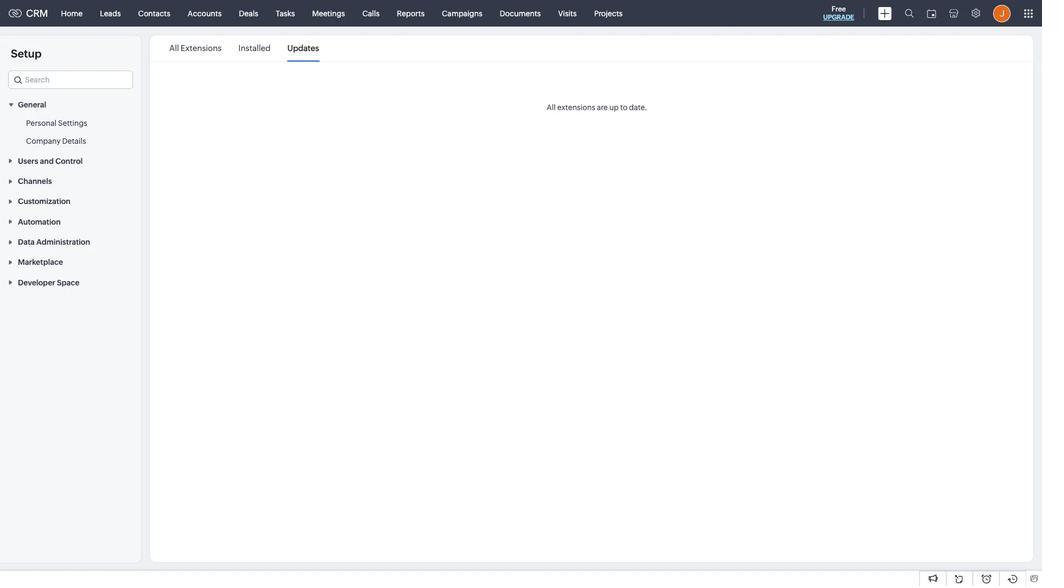 Task type: vqa. For each thing, say whether or not it's contained in the screenshot.
Contacts
yes



Task type: locate. For each thing, give the bounding box(es) containing it.
general
[[18, 101, 46, 109]]

calls
[[363, 9, 380, 18]]

all left the extensions
[[547, 103, 556, 112]]

extensions
[[181, 43, 222, 53]]

tasks
[[276, 9, 295, 18]]

updates link
[[288, 36, 319, 61]]

leads
[[100, 9, 121, 18]]

accounts link
[[179, 0, 230, 26]]

calendar image
[[927, 9, 937, 18]]

details
[[62, 137, 86, 146]]

0 vertical spatial all
[[169, 43, 179, 53]]

installed link
[[239, 36, 271, 61]]

installed
[[239, 43, 271, 53]]

crm
[[26, 8, 48, 19]]

all left extensions
[[169, 43, 179, 53]]

0 horizontal spatial all
[[169, 43, 179, 53]]

contacts link
[[130, 0, 179, 26]]

channels
[[18, 177, 52, 186]]

marketplace button
[[0, 252, 141, 272]]

1 horizontal spatial all
[[547, 103, 556, 112]]

company details link
[[26, 136, 86, 147]]

meetings link
[[304, 0, 354, 26]]

Search text field
[[9, 71, 132, 89]]

free
[[832, 5, 846, 13]]

all
[[169, 43, 179, 53], [547, 103, 556, 112]]

all for all extensions
[[169, 43, 179, 53]]

profile element
[[987, 0, 1018, 26]]

None field
[[8, 71, 133, 89]]

marketplace
[[18, 258, 63, 267]]

administration
[[36, 238, 90, 247]]

channels button
[[0, 171, 141, 191]]

accounts
[[188, 9, 222, 18]]

1 vertical spatial all
[[547, 103, 556, 112]]

all for all extensions are up to date.
[[547, 103, 556, 112]]

company details
[[26, 137, 86, 146]]

personal
[[26, 119, 56, 128]]

developer
[[18, 278, 55, 287]]

search element
[[899, 0, 921, 27]]

data administration
[[18, 238, 90, 247]]

and
[[40, 157, 54, 165]]

data administration button
[[0, 232, 141, 252]]

control
[[55, 157, 83, 165]]



Task type: describe. For each thing, give the bounding box(es) containing it.
search image
[[905, 9, 914, 18]]

home
[[61, 9, 83, 18]]

profile image
[[994, 5, 1011, 22]]

general region
[[0, 115, 141, 151]]

projects
[[594, 9, 623, 18]]

developer space button
[[0, 272, 141, 293]]

contacts
[[138, 9, 170, 18]]

documents
[[500, 9, 541, 18]]

deals
[[239, 9, 258, 18]]

data
[[18, 238, 35, 247]]

date.
[[629, 103, 648, 112]]

documents link
[[491, 0, 550, 26]]

setup
[[11, 47, 42, 60]]

space
[[57, 278, 80, 287]]

personal settings link
[[26, 118, 87, 129]]

are
[[597, 103, 608, 112]]

create menu image
[[879, 7, 892, 20]]

tasks link
[[267, 0, 304, 26]]

general button
[[0, 94, 141, 115]]

visits link
[[550, 0, 586, 26]]

customization button
[[0, 191, 141, 211]]

personal settings
[[26, 119, 87, 128]]

updates
[[288, 43, 319, 53]]

company
[[26, 137, 61, 146]]

automation button
[[0, 211, 141, 232]]

campaigns link
[[433, 0, 491, 26]]

all extensions
[[169, 43, 222, 53]]

to
[[621, 103, 628, 112]]

users and control button
[[0, 151, 141, 171]]

all extensions link
[[169, 36, 222, 61]]

customization
[[18, 197, 71, 206]]

up
[[610, 103, 619, 112]]

upgrade
[[824, 14, 855, 21]]

create menu element
[[872, 0, 899, 26]]

free upgrade
[[824, 5, 855, 21]]

settings
[[58, 119, 87, 128]]

home link
[[52, 0, 91, 26]]

reports link
[[388, 0, 433, 26]]

users
[[18, 157, 38, 165]]

campaigns
[[442, 9, 483, 18]]

reports
[[397, 9, 425, 18]]

meetings
[[312, 9, 345, 18]]

crm link
[[9, 8, 48, 19]]

developer space
[[18, 278, 80, 287]]

all extensions are up to date.
[[547, 103, 648, 112]]

projects link
[[586, 0, 632, 26]]

automation
[[18, 218, 61, 226]]

visits
[[558, 9, 577, 18]]

calls link
[[354, 0, 388, 26]]

users and control
[[18, 157, 83, 165]]

leads link
[[91, 0, 130, 26]]

deals link
[[230, 0, 267, 26]]

extensions
[[557, 103, 596, 112]]



